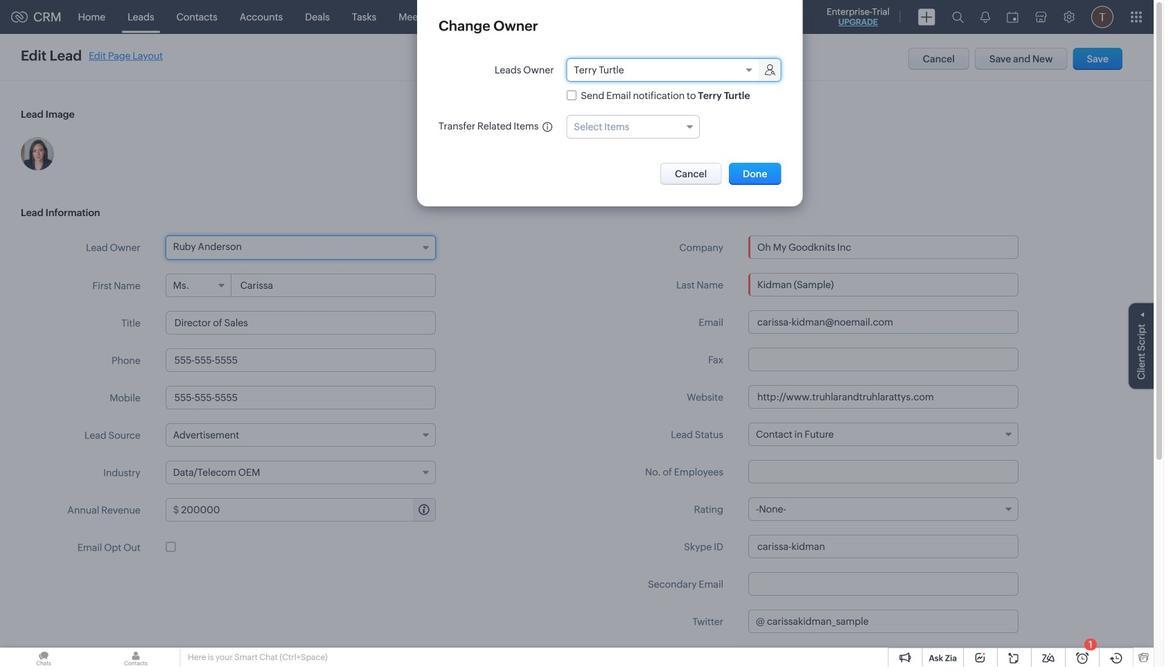 Task type: describe. For each thing, give the bounding box(es) containing it.
create menu element
[[910, 0, 944, 34]]

Select Items text field
[[574, 121, 680, 132]]

signals image
[[981, 11, 991, 23]]

logo image
[[11, 11, 28, 23]]

create menu image
[[919, 9, 936, 25]]

image image
[[21, 137, 54, 171]]



Task type: vqa. For each thing, say whether or not it's contained in the screenshot.
Cancel
no



Task type: locate. For each thing, give the bounding box(es) containing it.
None text field
[[749, 273, 1019, 297], [166, 311, 436, 335], [749, 348, 1019, 372], [166, 349, 436, 372], [749, 386, 1019, 409], [768, 611, 1019, 633], [749, 273, 1019, 297], [166, 311, 436, 335], [749, 348, 1019, 372], [166, 349, 436, 372], [749, 386, 1019, 409], [768, 611, 1019, 633]]

contacts image
[[92, 648, 180, 668]]

search image
[[953, 11, 965, 23]]

calendar image
[[1008, 11, 1019, 23]]

None text field
[[232, 275, 435, 297], [749, 311, 1019, 334], [166, 386, 436, 410], [749, 460, 1019, 484], [181, 499, 435, 521], [749, 535, 1019, 559], [749, 573, 1019, 596], [232, 275, 435, 297], [749, 311, 1019, 334], [166, 386, 436, 410], [749, 460, 1019, 484], [181, 499, 435, 521], [749, 535, 1019, 559], [749, 573, 1019, 596]]

profile image
[[1092, 6, 1114, 28]]

search element
[[944, 0, 973, 34]]

None field
[[568, 59, 781, 81], [567, 115, 700, 139], [568, 59, 781, 81]]

signals element
[[973, 0, 999, 34]]

none field select items
[[567, 115, 700, 139]]

profile element
[[1084, 0, 1123, 34]]

chats image
[[0, 648, 87, 668]]



